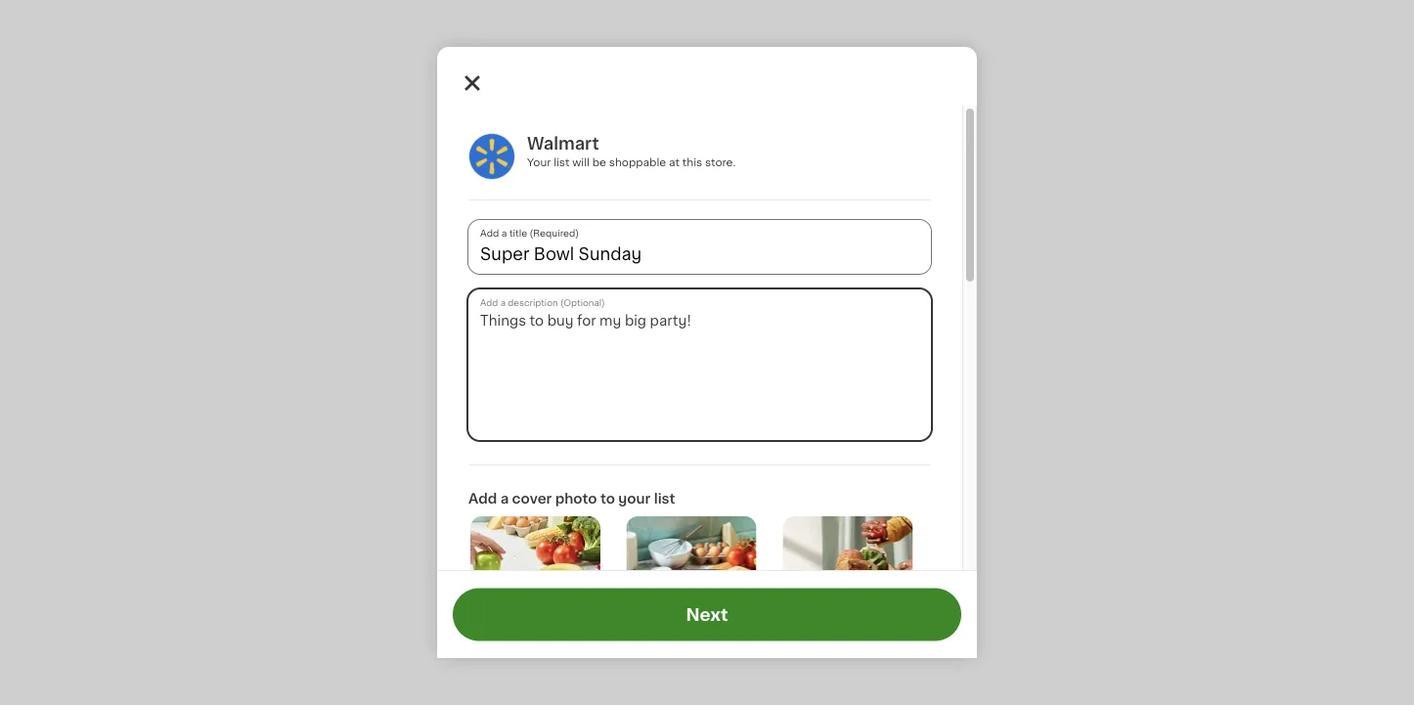 Task type: locate. For each thing, give the bounding box(es) containing it.
a person holding a tomato and a grocery bag with a baguette and vegetables. image
[[783, 516, 913, 610]]

add
[[468, 492, 497, 506]]

your
[[618, 492, 651, 506]]

list right 'your' at the left
[[654, 492, 675, 506]]

be
[[592, 157, 606, 168]]

list
[[554, 157, 570, 168], [654, 492, 675, 506]]

next
[[686, 606, 728, 623]]

0 horizontal spatial list
[[554, 157, 570, 168]]

cover
[[512, 492, 552, 506]]

1 horizontal spatial list
[[654, 492, 675, 506]]

this
[[682, 157, 702, 168]]

list down walmart at the left top of page
[[554, 157, 570, 168]]

Things to buy for my big party! text field
[[468, 290, 931, 440]]

1 vertical spatial list
[[654, 492, 675, 506]]

a small bottle of milk, a bowl and a whisk, a carton of 6 eggs, a bunch of tomatoes on the vine, sliced cheese, a head of lettuce, and a loaf of bread. image
[[627, 516, 757, 610]]

0 vertical spatial list
[[554, 157, 570, 168]]

to
[[600, 492, 615, 506]]

list inside the walmart your list will be shoppable at this store.
[[554, 157, 570, 168]]

your
[[527, 157, 551, 168]]

walmart your list will be shoppable at this store.
[[527, 135, 736, 168]]

will
[[572, 157, 590, 168]]

a person touching an apple, a banana, a bunch of tomatoes, and an assortment of other vegetables on a counter. image
[[470, 516, 601, 610]]

list_add_items dialog
[[437, 47, 977, 705]]



Task type: vqa. For each thing, say whether or not it's contained in the screenshot.
item badge IMAGE
no



Task type: describe. For each thing, give the bounding box(es) containing it.
walmart logo image
[[468, 133, 515, 180]]

next button
[[453, 588, 961, 641]]

add a cover photo to your list
[[468, 492, 675, 506]]

photo
[[555, 492, 597, 506]]

store.
[[705, 157, 736, 168]]

Add a title (Required) text field
[[468, 220, 931, 274]]

at
[[669, 157, 680, 168]]

a
[[500, 492, 509, 506]]

shoppable
[[609, 157, 666, 168]]

walmart
[[527, 135, 599, 152]]



